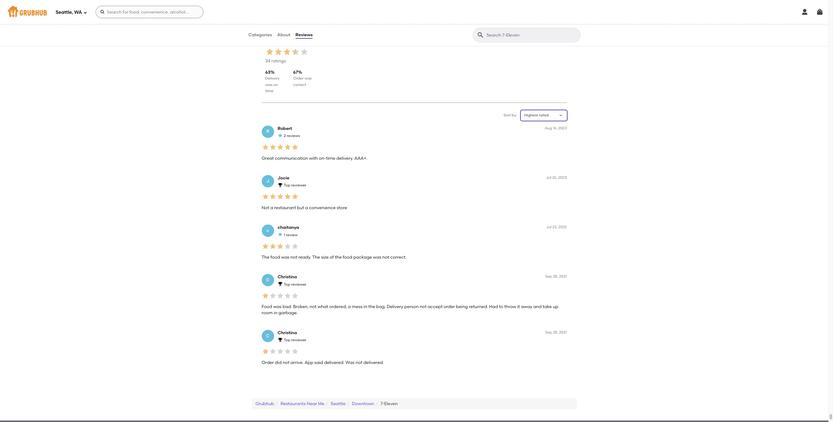 Task type: describe. For each thing, give the bounding box(es) containing it.
not left correct.
[[383, 255, 389, 260]]

sort
[[504, 113, 511, 118]]

2 delivered. from the left
[[364, 361, 384, 366]]

restaurants
[[281, 402, 306, 407]]

categories button
[[248, 24, 272, 46]]

order inside 67 order was correct
[[293, 76, 304, 81]]

of
[[330, 255, 334, 260]]

the food was not ready. the size of the food package was not correct.
[[262, 255, 407, 260]]

broken,
[[293, 305, 309, 310]]

2021 for food was bad. broken, not what  ordered, a mess in the bag. delivery person not accept order being returned. had to throw it away and take up room in garbage.
[[559, 275, 567, 279]]

delivery inside food was bad. broken, not what  ordered, a mess in the bag. delivery person not accept order being returned. had to throw it away and take up room in garbage.
[[387, 305, 403, 310]]

delivery.
[[337, 156, 354, 161]]

order did not arrive. app said delivered. was not delivered.
[[262, 361, 384, 366]]

highest
[[525, 113, 538, 118]]

ratings
[[271, 59, 286, 64]]

trophy icon image for not
[[278, 338, 283, 343]]

time for on-
[[326, 156, 336, 161]]

size
[[321, 255, 329, 260]]

downtown link
[[352, 402, 374, 407]]

mess
[[352, 305, 363, 310]]

bag.
[[376, 305, 386, 310]]

me
[[318, 402, 325, 407]]

garbage.
[[279, 311, 298, 316]]

robert
[[278, 126, 292, 131]]

23,
[[553, 225, 558, 230]]

63
[[265, 70, 271, 75]]

reviews
[[287, 134, 300, 138]]

restaurants near me link
[[281, 402, 325, 407]]

Search 7-Eleven search field
[[486, 32, 578, 38]]

great communication with on-time delivery. aaa+.
[[262, 156, 368, 161]]

sep for order did not arrive. app said delivered. was not delivered.
[[546, 331, 552, 335]]

top for bad.
[[284, 283, 290, 287]]

chaitanya
[[278, 225, 299, 231]]

with
[[309, 156, 318, 161]]

convenience
[[309, 205, 336, 211]]

reviews for 7-eleven
[[265, 38, 341, 47]]

1
[[284, 233, 285, 237]]

was for not
[[281, 255, 290, 260]]

time for on
[[265, 89, 274, 93]]

7-eleven
[[381, 402, 398, 407]]

jocie
[[278, 176, 290, 181]]

c
[[267, 228, 269, 234]]

about button
[[277, 24, 291, 46]]

top for restaurant
[[284, 184, 290, 188]]

1 vertical spatial in
[[274, 311, 278, 316]]

app
[[305, 361, 313, 366]]

0 horizontal spatial a
[[270, 205, 273, 211]]

aug 16, 2023
[[545, 126, 567, 130]]

1 horizontal spatial 7-
[[381, 402, 384, 407]]

to
[[499, 305, 503, 310]]

7-eleven link
[[381, 402, 398, 407]]

1 the from the left
[[262, 255, 270, 260]]

not
[[262, 205, 269, 211]]

highest rated
[[525, 113, 549, 118]]

0 horizontal spatial eleven
[[317, 38, 341, 47]]

2023 for aaa+.
[[559, 126, 567, 130]]

ready.
[[299, 255, 311, 260]]

28, for food was bad. broken, not what  ordered, a mess in the bag. delivery person not accept order being returned. had to throw it away and take up room in garbage.
[[553, 275, 558, 279]]

it
[[517, 305, 520, 310]]

great
[[262, 156, 274, 161]]

seattle, wa
[[56, 9, 82, 15]]

away
[[521, 305, 533, 310]]

2023 for store
[[559, 176, 567, 180]]

review
[[286, 233, 298, 237]]

was
[[346, 361, 355, 366]]

did
[[275, 361, 282, 366]]

bad.
[[283, 305, 292, 310]]

not left ready.
[[291, 255, 297, 260]]

food was bad. broken, not what  ordered, a mess in the bag. delivery person not accept order being returned. had to throw it away and take up room in garbage.
[[262, 305, 559, 316]]

on-
[[319, 156, 326, 161]]

jul 26, 2023
[[546, 176, 567, 180]]

2
[[284, 134, 286, 138]]

reviews for reviews for 7-eleven
[[265, 38, 296, 47]]

but
[[297, 205, 304, 211]]

categories
[[249, 32, 272, 38]]

trophy icon image for restaurant
[[278, 183, 283, 188]]

16,
[[553, 126, 558, 130]]

sep 28, 2021 for food was bad. broken, not what  ordered, a mess in the bag. delivery person not accept order being returned. had to throw it away and take up room in garbage.
[[546, 275, 567, 279]]

67 order was correct
[[293, 70, 312, 87]]

seattle
[[331, 402, 346, 407]]

sort by:
[[504, 113, 517, 118]]

about
[[277, 32, 290, 38]]

person
[[405, 305, 419, 310]]

2 reviews
[[284, 134, 300, 138]]

jul for not a restaurant but a convenience store
[[546, 176, 552, 180]]

christina for bad.
[[278, 275, 297, 280]]

arrive.
[[291, 361, 304, 366]]

said
[[314, 361, 323, 366]]

main navigation navigation
[[0, 0, 829, 24]]

restaurant
[[274, 205, 296, 211]]

was for on
[[265, 83, 273, 87]]

restaurants near me
[[281, 402, 325, 407]]

the inside food was bad. broken, not what  ordered, a mess in the bag. delivery person not accept order being returned. had to throw it away and take up room in garbage.
[[369, 305, 375, 310]]

jul for the food was not ready. the size of the food package was not correct.
[[546, 225, 552, 230]]

not a restaurant but a convenience store
[[262, 205, 347, 211]]

top for not
[[284, 339, 290, 343]]

34 ratings
[[265, 59, 286, 64]]

magnifying glass icon image
[[477, 31, 484, 39]]

2021 for order did not arrive. app said delivered. was not delivered.
[[559, 331, 567, 335]]



Task type: locate. For each thing, give the bounding box(es) containing it.
1 vertical spatial 2021
[[559, 331, 567, 335]]

the left size
[[312, 255, 320, 260]]

0 vertical spatial sep
[[546, 275, 552, 279]]

2 vertical spatial trophy icon image
[[278, 338, 283, 343]]

0 vertical spatial reviewer
[[291, 184, 306, 188]]

grubhub link
[[256, 402, 274, 407]]

2 horizontal spatial a
[[348, 305, 351, 310]]

0 vertical spatial 2023
[[559, 126, 567, 130]]

1 top from the top
[[284, 184, 290, 188]]

1 vertical spatial 7-
[[381, 402, 384, 407]]

0 horizontal spatial the
[[262, 255, 270, 260]]

c up food at bottom left
[[266, 278, 270, 283]]

top reviewer down jocie
[[284, 184, 306, 188]]

and
[[534, 305, 542, 310]]

1 vertical spatial top reviewer
[[284, 283, 306, 287]]

0 vertical spatial order
[[293, 76, 304, 81]]

top reviewer
[[284, 184, 306, 188], [284, 283, 306, 287], [284, 339, 306, 343]]

sep 28, 2021 for order did not arrive. app said delivered. was not delivered.
[[546, 331, 567, 335]]

christina down the garbage.
[[278, 331, 297, 336]]

not right did
[[283, 361, 290, 366]]

jul 23, 2022
[[546, 225, 567, 230]]

seattle link
[[331, 402, 346, 407]]

1 vertical spatial the
[[369, 305, 375, 310]]

2 c from the top
[[266, 334, 270, 339]]

1 review
[[284, 233, 298, 237]]

top reviewer for broken,
[[284, 283, 306, 287]]

1 horizontal spatial the
[[369, 305, 375, 310]]

1 vertical spatial c
[[266, 334, 270, 339]]

2 28, from the top
[[553, 331, 558, 335]]

top reviewer up broken,
[[284, 283, 306, 287]]

order up correct
[[293, 76, 304, 81]]

0 vertical spatial 2021
[[559, 275, 567, 279]]

1 reviewer from the top
[[291, 184, 306, 188]]

take
[[543, 305, 552, 310]]

seattle,
[[56, 9, 73, 15]]

top up bad.
[[284, 283, 290, 287]]

was right package
[[373, 255, 381, 260]]

food left package
[[343, 255, 352, 260]]

0 vertical spatial in
[[364, 305, 367, 310]]

christina
[[278, 275, 297, 280], [278, 331, 297, 336]]

sep 28, 2021 up up
[[546, 275, 567, 279]]

trophy icon image up did
[[278, 338, 283, 343]]

1 horizontal spatial delivery
[[387, 305, 403, 310]]

reviewer up arrive.
[[291, 339, 306, 343]]

a right but
[[305, 205, 308, 211]]

reviewer up but
[[291, 184, 306, 188]]

top reviewer for but
[[284, 184, 306, 188]]

for
[[298, 38, 308, 47]]

0 vertical spatial the
[[335, 255, 342, 260]]

1 vertical spatial trophy icon image
[[278, 282, 283, 287]]

0 vertical spatial time
[[265, 89, 274, 93]]

2023 right 16,
[[559, 126, 567, 130]]

26,
[[552, 176, 558, 180]]

7- right downtown
[[381, 402, 384, 407]]

by:
[[512, 113, 517, 118]]

food
[[262, 305, 272, 310]]

1 vertical spatial jul
[[546, 225, 552, 230]]

28, down up
[[553, 331, 558, 335]]

the right 'of'
[[335, 255, 342, 260]]

67
[[293, 70, 298, 75]]

near
[[307, 402, 317, 407]]

sep
[[546, 275, 552, 279], [546, 331, 552, 335]]

in right the mess
[[364, 305, 367, 310]]

3 reviewer from the top
[[291, 339, 306, 343]]

reviews for reviews
[[296, 32, 313, 38]]

1 vertical spatial christina
[[278, 331, 297, 336]]

rated
[[539, 113, 549, 118]]

1 horizontal spatial eleven
[[384, 402, 398, 407]]

28, up up
[[553, 275, 558, 279]]

was inside 67 order was correct
[[305, 76, 312, 81]]

accept
[[428, 305, 443, 310]]

63 delivery was on time
[[265, 70, 280, 93]]

package
[[354, 255, 372, 260]]

reviewer for broken,
[[291, 283, 306, 287]]

2022
[[559, 225, 567, 230]]

jul
[[546, 176, 552, 180], [546, 225, 552, 230]]

1 food from the left
[[271, 255, 280, 260]]

a inside food was bad. broken, not what  ordered, a mess in the bag. delivery person not accept order being returned. had to throw it away and take up room in garbage.
[[348, 305, 351, 310]]

0 horizontal spatial in
[[274, 311, 278, 316]]

order
[[444, 305, 455, 310]]

0 vertical spatial top
[[284, 184, 290, 188]]

1 28, from the top
[[553, 275, 558, 279]]

1 vertical spatial sep
[[546, 331, 552, 335]]

2 top reviewer from the top
[[284, 283, 306, 287]]

svg image
[[801, 8, 809, 16], [817, 8, 824, 16], [100, 10, 105, 14], [83, 11, 87, 14]]

the
[[335, 255, 342, 260], [369, 305, 375, 310]]

2 sep from the top
[[546, 331, 552, 335]]

sep 28, 2021
[[546, 275, 567, 279], [546, 331, 567, 335]]

1 vertical spatial order
[[262, 361, 274, 366]]

eleven right downtown
[[384, 402, 398, 407]]

2 christina from the top
[[278, 331, 297, 336]]

top reviewer up arrive.
[[284, 339, 306, 343]]

communication
[[275, 156, 308, 161]]

time left delivery.
[[326, 156, 336, 161]]

0 horizontal spatial delivered.
[[324, 361, 345, 366]]

a left the mess
[[348, 305, 351, 310]]

1 vertical spatial eleven
[[384, 402, 398, 407]]

aug
[[545, 126, 552, 130]]

the
[[262, 255, 270, 260], [312, 255, 320, 260]]

2023 right 26,
[[559, 176, 567, 180]]

reviews button
[[295, 24, 313, 46]]

0 horizontal spatial time
[[265, 89, 274, 93]]

0 horizontal spatial the
[[335, 255, 342, 260]]

was left on
[[265, 83, 273, 87]]

a
[[270, 205, 273, 211], [305, 205, 308, 211], [348, 305, 351, 310]]

christina up bad.
[[278, 275, 297, 280]]

3 top from the top
[[284, 339, 290, 343]]

2021
[[559, 275, 567, 279], [559, 331, 567, 335]]

1 vertical spatial 28,
[[553, 331, 558, 335]]

jul left 26,
[[546, 176, 552, 180]]

2 vertical spatial reviewer
[[291, 339, 306, 343]]

3 trophy icon image from the top
[[278, 338, 283, 343]]

r
[[266, 129, 269, 134]]

0 horizontal spatial food
[[271, 255, 280, 260]]

reviews down about
[[265, 38, 296, 47]]

throw
[[505, 305, 516, 310]]

christina for not
[[278, 331, 297, 336]]

1 horizontal spatial food
[[343, 255, 352, 260]]

reviews up reviews for 7-eleven
[[296, 32, 313, 38]]

2 vertical spatial top reviewer
[[284, 339, 306, 343]]

top down the garbage.
[[284, 339, 290, 343]]

delivery
[[265, 76, 280, 81], [387, 305, 403, 310]]

1 horizontal spatial time
[[326, 156, 336, 161]]

order
[[293, 76, 304, 81], [262, 361, 274, 366]]

c for food
[[266, 278, 270, 283]]

1 horizontal spatial delivered.
[[364, 361, 384, 366]]

0 horizontal spatial 7-
[[310, 38, 317, 47]]

was left ready.
[[281, 255, 290, 260]]

reviewer up broken,
[[291, 283, 306, 287]]

reviewer for arrive.
[[291, 339, 306, 343]]

reviewer for but
[[291, 184, 306, 188]]

top reviewer for arrive.
[[284, 339, 306, 343]]

2 the from the left
[[312, 255, 320, 260]]

0 horizontal spatial delivery
[[265, 76, 280, 81]]

c for order
[[266, 334, 270, 339]]

time
[[265, 89, 274, 93], [326, 156, 336, 161]]

1 vertical spatial top
[[284, 283, 290, 287]]

1 sep 28, 2021 from the top
[[546, 275, 567, 279]]

2 reviewer from the top
[[291, 283, 306, 287]]

34
[[265, 59, 270, 64]]

trophy icon image up bad.
[[278, 282, 283, 287]]

1 horizontal spatial order
[[293, 76, 304, 81]]

0 vertical spatial c
[[266, 278, 270, 283]]

time inside 63 delivery was on time
[[265, 89, 274, 93]]

Sort by: field
[[525, 113, 549, 118]]

2 sep 28, 2021 from the top
[[546, 331, 567, 335]]

1 c from the top
[[266, 278, 270, 283]]

0 vertical spatial christina
[[278, 275, 297, 280]]

2 2023 from the top
[[559, 176, 567, 180]]

reviews inside 'button'
[[296, 32, 313, 38]]

eleven
[[317, 38, 341, 47], [384, 402, 398, 407]]

grubhub
[[256, 402, 274, 407]]

not left what
[[310, 305, 317, 310]]

1 trophy icon image from the top
[[278, 183, 283, 188]]

sep 28, 2021 down up
[[546, 331, 567, 335]]

food left ready.
[[271, 255, 280, 260]]

1 vertical spatial time
[[326, 156, 336, 161]]

top
[[284, 184, 290, 188], [284, 283, 290, 287], [284, 339, 290, 343]]

1 horizontal spatial in
[[364, 305, 367, 310]]

was inside 63 delivery was on time
[[265, 83, 273, 87]]

2023
[[559, 126, 567, 130], [559, 176, 567, 180]]

0 vertical spatial eleven
[[317, 38, 341, 47]]

1 christina from the top
[[278, 275, 297, 280]]

reviewer
[[291, 184, 306, 188], [291, 283, 306, 287], [291, 339, 306, 343]]

was
[[305, 76, 312, 81], [265, 83, 273, 87], [281, 255, 290, 260], [373, 255, 381, 260], [273, 305, 282, 310]]

c down the room
[[266, 334, 270, 339]]

in right the room
[[274, 311, 278, 316]]

trophy icon image down jocie
[[278, 183, 283, 188]]

1 top reviewer from the top
[[284, 184, 306, 188]]

2 trophy icon image from the top
[[278, 282, 283, 287]]

on
[[273, 83, 278, 87]]

1 vertical spatial sep 28, 2021
[[546, 331, 567, 335]]

ordered,
[[329, 305, 347, 310]]

order left did
[[262, 361, 274, 366]]

delivered.
[[324, 361, 345, 366], [364, 361, 384, 366]]

wa
[[74, 9, 82, 15]]

delivered. right "was"
[[364, 361, 384, 366]]

28, for order did not arrive. app said delivered. was not delivered.
[[553, 331, 558, 335]]

1 vertical spatial reviewer
[[291, 283, 306, 287]]

correct.
[[390, 255, 407, 260]]

trophy icon image for bad.
[[278, 282, 283, 287]]

2 2021 from the top
[[559, 331, 567, 335]]

1 horizontal spatial a
[[305, 205, 308, 211]]

sep for food was bad. broken, not what  ordered, a mess in the bag. delivery person not accept order being returned. had to throw it away and take up room in garbage.
[[546, 275, 552, 279]]

1 2023 from the top
[[559, 126, 567, 130]]

1 delivered. from the left
[[324, 361, 345, 366]]

time down on
[[265, 89, 274, 93]]

2 vertical spatial top
[[284, 339, 290, 343]]

top down jocie
[[284, 184, 290, 188]]

was inside food was bad. broken, not what  ordered, a mess in the bag. delivery person not accept order being returned. had to throw it away and take up room in garbage.
[[273, 305, 282, 310]]

was for correct
[[305, 76, 312, 81]]

0 vertical spatial trophy icon image
[[278, 183, 283, 188]]

returned.
[[469, 305, 488, 310]]

j
[[267, 179, 269, 184]]

delivered. right said
[[324, 361, 345, 366]]

7- right "for"
[[310, 38, 317, 47]]

1 sep from the top
[[546, 275, 552, 279]]

what
[[318, 305, 328, 310]]

not right "was"
[[356, 361, 363, 366]]

sep up take
[[546, 275, 552, 279]]

sep down take
[[546, 331, 552, 335]]

0 vertical spatial reviews
[[296, 32, 313, 38]]

being
[[456, 305, 468, 310]]

1 horizontal spatial the
[[312, 255, 320, 260]]

0 vertical spatial 7-
[[310, 38, 317, 47]]

food
[[271, 255, 280, 260], [343, 255, 352, 260]]

aaa+.
[[355, 156, 368, 161]]

Search for food, convenience, alcohol... search field
[[96, 6, 203, 18]]

star icon image
[[265, 48, 274, 56], [274, 48, 283, 56], [283, 48, 291, 56], [291, 48, 300, 56], [291, 48, 300, 56], [300, 48, 309, 56], [278, 133, 283, 138], [262, 144, 269, 151], [269, 144, 277, 151], [277, 144, 284, 151], [284, 144, 291, 151], [291, 144, 299, 151], [262, 193, 269, 201], [269, 193, 277, 201], [277, 193, 284, 201], [284, 193, 291, 201], [291, 193, 299, 201], [278, 232, 283, 237], [262, 243, 269, 250], [269, 243, 277, 250], [277, 243, 284, 250], [284, 243, 291, 250], [291, 243, 299, 250], [262, 293, 269, 300], [269, 293, 277, 300], [277, 293, 284, 300], [284, 293, 291, 300], [291, 293, 299, 300], [262, 348, 269, 356], [269, 348, 277, 356], [277, 348, 284, 356], [284, 348, 291, 356], [291, 348, 299, 356]]

1 vertical spatial reviews
[[265, 38, 296, 47]]

0 vertical spatial jul
[[546, 176, 552, 180]]

store
[[337, 205, 347, 211]]

caret down icon image
[[558, 113, 563, 118]]

room
[[262, 311, 273, 316]]

2 top from the top
[[284, 283, 290, 287]]

0 vertical spatial delivery
[[265, 76, 280, 81]]

0 vertical spatial 28,
[[553, 275, 558, 279]]

3 top reviewer from the top
[[284, 339, 306, 343]]

eleven right reviews 'button'
[[317, 38, 341, 47]]

trophy icon image
[[278, 183, 283, 188], [278, 282, 283, 287], [278, 338, 283, 343]]

0 vertical spatial top reviewer
[[284, 184, 306, 188]]

1 vertical spatial 2023
[[559, 176, 567, 180]]

had
[[489, 305, 498, 310]]

28,
[[553, 275, 558, 279], [553, 331, 558, 335]]

0 vertical spatial sep 28, 2021
[[546, 275, 567, 279]]

in
[[364, 305, 367, 310], [274, 311, 278, 316]]

the down the c
[[262, 255, 270, 260]]

a right not
[[270, 205, 273, 211]]

delivery up on
[[265, 76, 280, 81]]

1 vertical spatial delivery
[[387, 305, 403, 310]]

correct
[[293, 83, 306, 87]]

c
[[266, 278, 270, 283], [266, 334, 270, 339]]

was left bad.
[[273, 305, 282, 310]]

delivery right bag.
[[387, 305, 403, 310]]

downtown
[[352, 402, 374, 407]]

0 horizontal spatial order
[[262, 361, 274, 366]]

was up correct
[[305, 76, 312, 81]]

the left bag.
[[369, 305, 375, 310]]

jul left 23,
[[546, 225, 552, 230]]

up
[[553, 305, 559, 310]]

not right person
[[420, 305, 427, 310]]

2 food from the left
[[343, 255, 352, 260]]

1 2021 from the top
[[559, 275, 567, 279]]



Task type: vqa. For each thing, say whether or not it's contained in the screenshot.
the leftmost cheese
no



